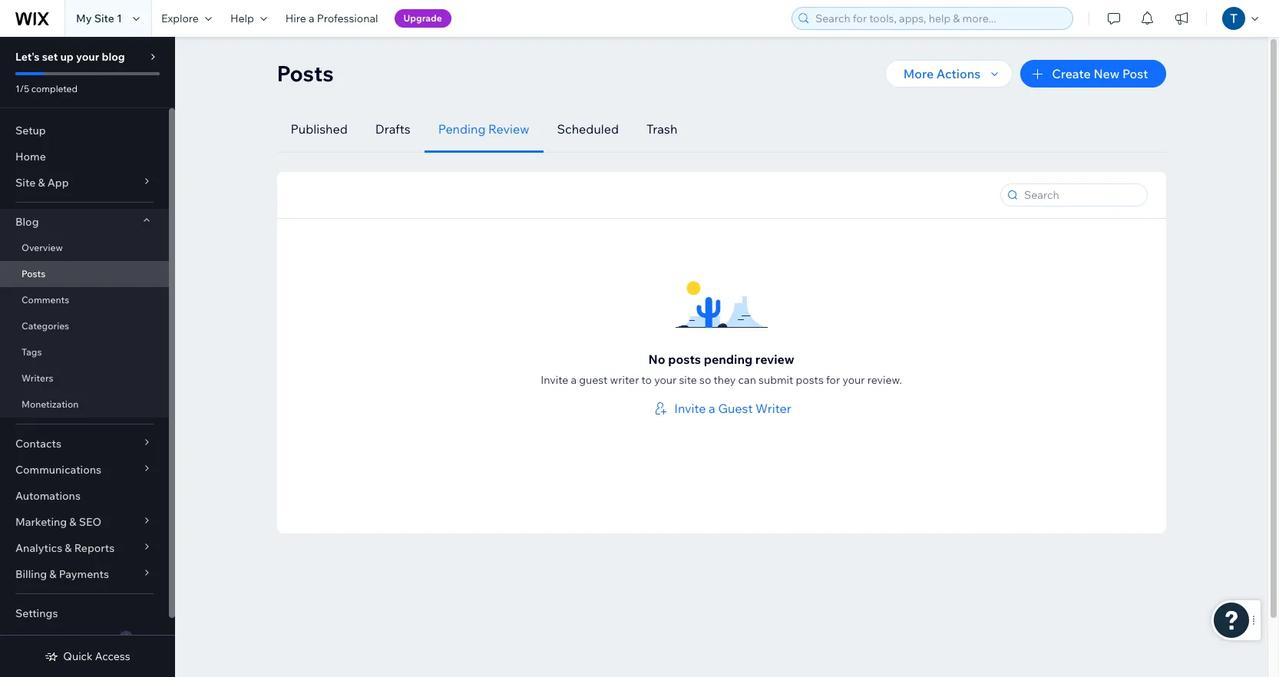 Task type: describe. For each thing, give the bounding box(es) containing it.
create new post
[[1053, 66, 1149, 81]]

tags
[[22, 346, 42, 358]]

invite a guest writer
[[675, 401, 792, 416]]

billing & payments button
[[0, 562, 169, 588]]

1 inside sidebar element
[[124, 633, 128, 643]]

submit
[[759, 373, 794, 387]]

review
[[756, 352, 795, 367]]

invite inside no posts pending review invite a guest writer to your site so they can submit posts for your review.
[[541, 373, 569, 387]]

2 horizontal spatial your
[[843, 373, 865, 387]]

settings
[[15, 607, 58, 621]]

hire a professional link
[[276, 0, 388, 37]]

posts link
[[0, 261, 169, 287]]

writers
[[22, 373, 53, 384]]

automations
[[15, 489, 81, 503]]

billing & payments
[[15, 568, 109, 582]]

overview link
[[0, 235, 169, 261]]

tags link
[[0, 340, 169, 366]]

1 horizontal spatial posts
[[796, 373, 824, 387]]

a for hire
[[309, 12, 315, 25]]

1 horizontal spatial site
[[94, 12, 114, 25]]

pending
[[438, 121, 486, 137]]

setup link
[[0, 118, 169, 144]]

writer
[[610, 373, 640, 387]]

let's set up your blog
[[15, 50, 125, 64]]

my site 1
[[76, 12, 122, 25]]

help
[[230, 12, 254, 25]]

help button
[[221, 0, 276, 37]]

scheduled
[[557, 121, 619, 137]]

automations link
[[0, 483, 169, 509]]

site inside popup button
[[15, 176, 36, 190]]

contacts
[[15, 437, 61, 451]]

1/5 completed
[[15, 83, 78, 94]]

published
[[291, 121, 348, 137]]

up
[[60, 50, 74, 64]]

monetization link
[[0, 392, 169, 418]]

professional
[[317, 12, 378, 25]]

quick
[[63, 650, 93, 664]]

completed
[[31, 83, 78, 94]]

quick access
[[63, 650, 130, 664]]

pending
[[704, 352, 753, 367]]

for
[[827, 373, 841, 387]]

& for analytics
[[65, 542, 72, 555]]

drafts button
[[362, 106, 425, 153]]

drafts
[[375, 121, 411, 137]]

pending review button
[[425, 106, 544, 153]]

site & app button
[[0, 170, 169, 196]]

home link
[[0, 144, 169, 170]]

to
[[642, 373, 652, 387]]

quick access button
[[45, 650, 130, 664]]

blog
[[102, 50, 125, 64]]

hire a professional
[[286, 12, 378, 25]]

setup
[[15, 124, 46, 138]]

app
[[47, 176, 69, 190]]

explore
[[161, 12, 199, 25]]

overview
[[22, 242, 63, 254]]

more
[[904, 66, 934, 81]]

hire
[[286, 12, 306, 25]]

no posts pending review invite a guest writer to your site so they can submit posts for your review.
[[541, 352, 903, 387]]

so
[[700, 373, 712, 387]]

comments link
[[0, 287, 169, 313]]

posts inside sidebar element
[[22, 268, 46, 280]]

no
[[649, 352, 666, 367]]

trash button
[[633, 106, 692, 153]]

upgrade
[[404, 12, 442, 24]]

review.
[[868, 373, 903, 387]]

Search for tools, apps, help & more... field
[[811, 8, 1069, 29]]

communications
[[15, 463, 101, 477]]

marketing & seo button
[[0, 509, 169, 535]]

contacts button
[[0, 431, 169, 457]]



Task type: locate. For each thing, give the bounding box(es) containing it.
0 horizontal spatial a
[[309, 12, 315, 25]]

guest
[[579, 373, 608, 387]]

1 vertical spatial invite
[[675, 401, 706, 416]]

2 vertical spatial a
[[709, 401, 716, 416]]

site
[[94, 12, 114, 25], [15, 176, 36, 190]]

writer
[[756, 401, 792, 416]]

site down home
[[15, 176, 36, 190]]

0 vertical spatial site
[[94, 12, 114, 25]]

& inside dropdown button
[[65, 542, 72, 555]]

invite
[[541, 373, 569, 387], [675, 401, 706, 416]]

payments
[[59, 568, 109, 582]]

1
[[117, 12, 122, 25], [124, 633, 128, 643]]

apps
[[15, 633, 42, 647]]

site right my on the top left
[[94, 12, 114, 25]]

0 horizontal spatial posts
[[669, 352, 701, 367]]

your
[[76, 50, 99, 64], [655, 373, 677, 387], [843, 373, 865, 387]]

& for site
[[38, 176, 45, 190]]

upgrade button
[[395, 9, 452, 28]]

0 vertical spatial a
[[309, 12, 315, 25]]

scheduled button
[[544, 106, 633, 153]]

1 horizontal spatial your
[[655, 373, 677, 387]]

trash
[[647, 121, 678, 137]]

let's
[[15, 50, 40, 64]]

0 vertical spatial posts
[[277, 60, 334, 87]]

your right up at the left top of the page
[[76, 50, 99, 64]]

1 horizontal spatial invite
[[675, 401, 706, 416]]

actions
[[937, 66, 981, 81]]

seo
[[79, 515, 102, 529]]

& for billing
[[49, 568, 56, 582]]

& left reports
[[65, 542, 72, 555]]

billing
[[15, 568, 47, 582]]

post
[[1123, 66, 1149, 81]]

writers link
[[0, 366, 169, 392]]

tab list
[[277, 106, 1148, 153]]

1 up access
[[124, 633, 128, 643]]

1 horizontal spatial 1
[[124, 633, 128, 643]]

& inside popup button
[[49, 568, 56, 582]]

invite a guest writer button
[[652, 400, 792, 418]]

blog
[[15, 215, 39, 229]]

1 vertical spatial posts
[[22, 268, 46, 280]]

1 vertical spatial site
[[15, 176, 36, 190]]

marketing
[[15, 515, 67, 529]]

blog button
[[0, 209, 169, 235]]

1 horizontal spatial a
[[571, 373, 577, 387]]

1 horizontal spatial posts
[[277, 60, 334, 87]]

set
[[42, 50, 58, 64]]

they
[[714, 373, 736, 387]]

create new post button
[[1021, 60, 1167, 88]]

guest
[[719, 401, 753, 416]]

site
[[679, 373, 697, 387]]

your right for
[[843, 373, 865, 387]]

review
[[489, 121, 530, 137]]

create
[[1053, 66, 1092, 81]]

your inside sidebar element
[[76, 50, 99, 64]]

0 vertical spatial 1
[[117, 12, 122, 25]]

a for invite
[[709, 401, 716, 416]]

0 horizontal spatial your
[[76, 50, 99, 64]]

posts up site
[[669, 352, 701, 367]]

new
[[1094, 66, 1120, 81]]

marketing & seo
[[15, 515, 102, 529]]

posts left for
[[796, 373, 824, 387]]

can
[[739, 373, 757, 387]]

&
[[38, 176, 45, 190], [69, 515, 76, 529], [65, 542, 72, 555], [49, 568, 56, 582]]

a left guest at the bottom of the page
[[709, 401, 716, 416]]

categories link
[[0, 313, 169, 340]]

more actions button
[[886, 60, 1013, 88]]

& right "billing"
[[49, 568, 56, 582]]

pending review
[[438, 121, 530, 137]]

1 right my on the top left
[[117, 12, 122, 25]]

published button
[[277, 106, 362, 153]]

1 vertical spatial posts
[[796, 373, 824, 387]]

posts down the overview
[[22, 268, 46, 280]]

your right to at the bottom of the page
[[655, 373, 677, 387]]

1 vertical spatial 1
[[124, 633, 128, 643]]

tab list containing published
[[277, 106, 1148, 153]]

comments
[[22, 294, 69, 306]]

reports
[[74, 542, 115, 555]]

a inside button
[[709, 401, 716, 416]]

0 horizontal spatial site
[[15, 176, 36, 190]]

monetization
[[22, 399, 79, 410]]

posts down hire at the left top
[[277, 60, 334, 87]]

sidebar element
[[0, 37, 175, 678]]

analytics & reports
[[15, 542, 115, 555]]

& left 'seo'
[[69, 515, 76, 529]]

my
[[76, 12, 92, 25]]

0 horizontal spatial invite
[[541, 373, 569, 387]]

categories
[[22, 320, 69, 332]]

analytics
[[15, 542, 62, 555]]

2 horizontal spatial a
[[709, 401, 716, 416]]

1/5
[[15, 83, 29, 94]]

settings link
[[0, 601, 169, 627]]

& left 'app'
[[38, 176, 45, 190]]

a
[[309, 12, 315, 25], [571, 373, 577, 387], [709, 401, 716, 416]]

0 vertical spatial posts
[[669, 352, 701, 367]]

a left guest on the bottom of the page
[[571, 373, 577, 387]]

0 horizontal spatial posts
[[22, 268, 46, 280]]

Search field
[[1020, 184, 1143, 206]]

home
[[15, 150, 46, 164]]

communications button
[[0, 457, 169, 483]]

analytics & reports button
[[0, 535, 169, 562]]

0 vertical spatial invite
[[541, 373, 569, 387]]

1 vertical spatial a
[[571, 373, 577, 387]]

invite inside invite a guest writer button
[[675, 401, 706, 416]]

invite down site
[[675, 401, 706, 416]]

a inside no posts pending review invite a guest writer to your site so they can submit posts for your review.
[[571, 373, 577, 387]]

invite left guest on the bottom of the page
[[541, 373, 569, 387]]

& for marketing
[[69, 515, 76, 529]]

a right hire at the left top
[[309, 12, 315, 25]]

posts
[[669, 352, 701, 367], [796, 373, 824, 387]]

0 horizontal spatial 1
[[117, 12, 122, 25]]

site & app
[[15, 176, 69, 190]]

more actions
[[904, 66, 981, 81]]

access
[[95, 650, 130, 664]]



Task type: vqa. For each thing, say whether or not it's contained in the screenshot.
completed
yes



